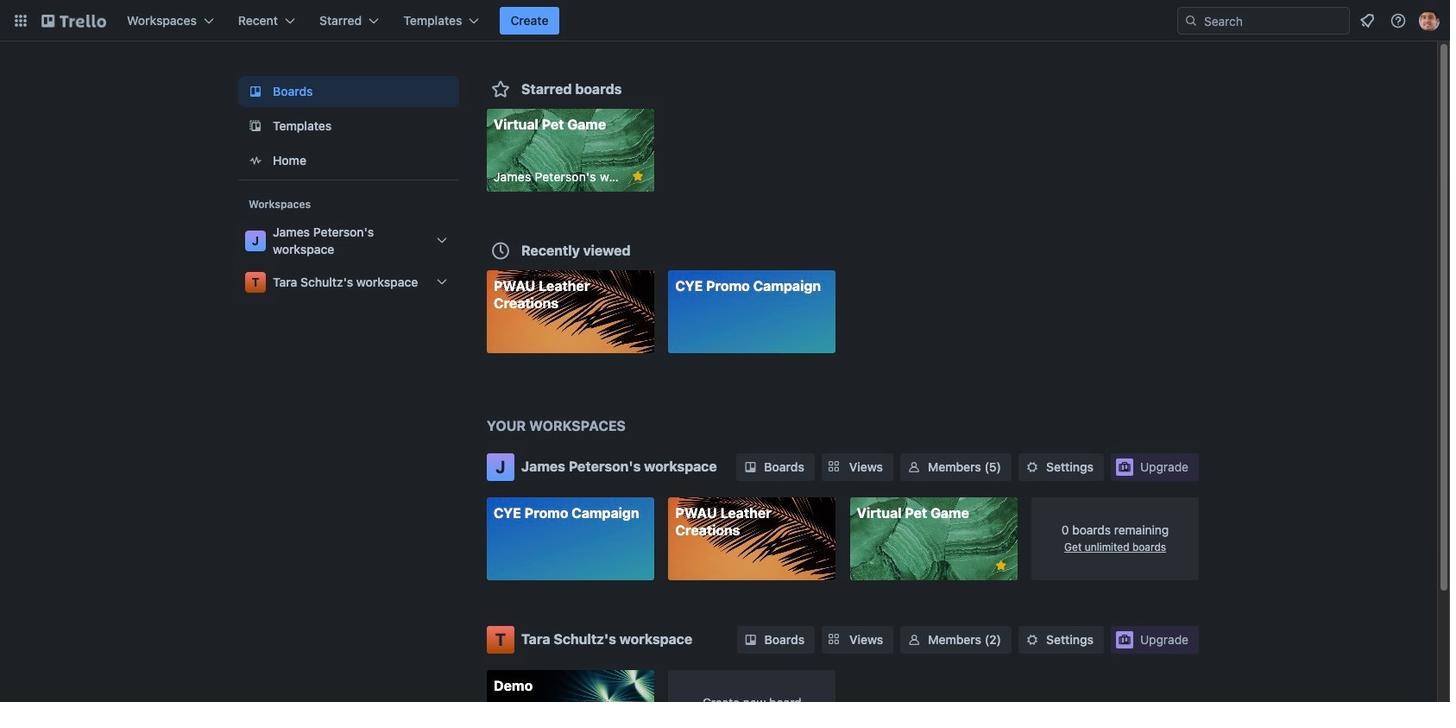 Task type: locate. For each thing, give the bounding box(es) containing it.
sm image
[[742, 459, 760, 476], [906, 459, 923, 476]]

2 sm image from the left
[[906, 459, 923, 476]]

Search field
[[1178, 7, 1351, 35]]

home image
[[245, 150, 266, 171]]

board image
[[245, 81, 266, 102]]

primary element
[[0, 0, 1451, 41]]

0 horizontal spatial sm image
[[742, 459, 760, 476]]

template board image
[[245, 116, 266, 136]]

search image
[[1185, 14, 1199, 28]]

sm image
[[1024, 459, 1042, 476], [742, 631, 760, 648], [906, 631, 923, 648], [1024, 631, 1042, 648]]

open information menu image
[[1390, 12, 1408, 29]]

1 sm image from the left
[[742, 459, 760, 476]]

back to home image
[[41, 7, 106, 35]]

1 horizontal spatial sm image
[[906, 459, 923, 476]]



Task type: vqa. For each thing, say whether or not it's contained in the screenshot.
2nd sm image
yes



Task type: describe. For each thing, give the bounding box(es) containing it.
james peterson (jamespeterson93) image
[[1420, 10, 1441, 31]]

0 notifications image
[[1358, 10, 1378, 31]]

click to unstar this board. it will be removed from your starred list. image
[[630, 168, 646, 184]]



